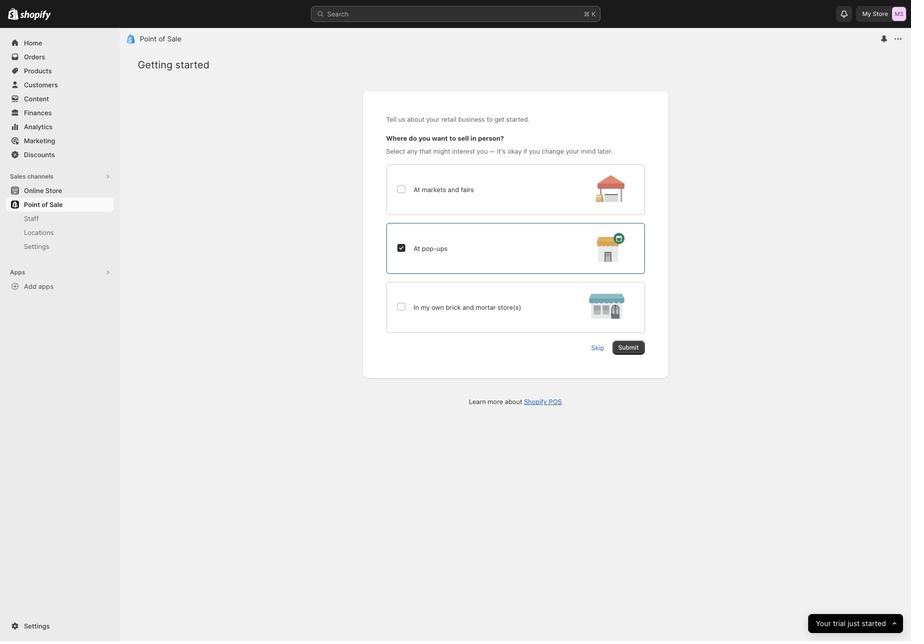 Task type: describe. For each thing, give the bounding box(es) containing it.
sales channels button
[[6, 170, 114, 184]]

just
[[848, 619, 860, 628]]

customers
[[24, 81, 58, 89]]

getting started
[[138, 59, 210, 71]]

2 settings link from the top
[[6, 620, 114, 634]]

orders
[[24, 53, 45, 61]]

your trial just started button
[[808, 615, 903, 634]]

1 horizontal spatial point of sale
[[140, 34, 181, 43]]

store for online store
[[45, 187, 62, 195]]

0 horizontal spatial started
[[175, 59, 210, 71]]

my store
[[863, 10, 888, 17]]

store for my store
[[873, 10, 888, 17]]

⌘ k
[[584, 10, 596, 18]]

k
[[592, 10, 596, 18]]

2 settings from the top
[[24, 623, 50, 631]]

1 horizontal spatial of
[[159, 34, 165, 43]]

0 horizontal spatial sale
[[49, 201, 63, 209]]

your
[[816, 619, 831, 628]]

apps
[[38, 283, 53, 291]]

0 horizontal spatial point of sale link
[[6, 198, 114, 212]]

discounts link
[[6, 148, 114, 162]]

sales channels
[[10, 173, 54, 180]]

staff
[[24, 215, 39, 223]]

analytics link
[[6, 120, 114, 134]]

trial
[[833, 619, 846, 628]]

orders link
[[6, 50, 114, 64]]

0 horizontal spatial point of sale
[[24, 201, 63, 209]]

started inside dropdown button
[[862, 619, 886, 628]]

add
[[24, 283, 37, 291]]

getting
[[138, 59, 173, 71]]

customers link
[[6, 78, 114, 92]]

your trial just started
[[816, 619, 886, 628]]

icon for point of sale image
[[126, 34, 136, 44]]

online store link
[[6, 184, 114, 198]]



Task type: locate. For each thing, give the bounding box(es) containing it.
settings link
[[6, 240, 114, 254], [6, 620, 114, 634]]

staff link
[[6, 212, 114, 226]]

my store image
[[892, 7, 906, 21]]

point of sale link
[[140, 34, 181, 43], [6, 198, 114, 212]]

finances link
[[6, 106, 114, 120]]

0 horizontal spatial store
[[45, 187, 62, 195]]

point right icon for point of sale in the left top of the page
[[140, 34, 157, 43]]

point of sale link up getting
[[140, 34, 181, 43]]

1 vertical spatial sale
[[49, 201, 63, 209]]

marketing
[[24, 137, 55, 145]]

locations
[[24, 229, 54, 237]]

content
[[24, 95, 49, 103]]

started right just
[[862, 619, 886, 628]]

store inside "button"
[[45, 187, 62, 195]]

point
[[140, 34, 157, 43], [24, 201, 40, 209]]

store
[[873, 10, 888, 17], [45, 187, 62, 195]]

1 vertical spatial point of sale link
[[6, 198, 114, 212]]

1 horizontal spatial point
[[140, 34, 157, 43]]

point of sale down online store at the left
[[24, 201, 63, 209]]

analytics
[[24, 123, 53, 131]]

0 horizontal spatial of
[[42, 201, 48, 209]]

1 vertical spatial of
[[42, 201, 48, 209]]

add apps button
[[6, 280, 114, 294]]

started right getting
[[175, 59, 210, 71]]

0 vertical spatial started
[[175, 59, 210, 71]]

point of sale up getting
[[140, 34, 181, 43]]

settings
[[24, 243, 49, 251], [24, 623, 50, 631]]

1 horizontal spatial store
[[873, 10, 888, 17]]

of up getting
[[159, 34, 165, 43]]

0 vertical spatial sale
[[167, 34, 181, 43]]

1 vertical spatial point of sale
[[24, 201, 63, 209]]

point up staff at the top left of the page
[[24, 201, 40, 209]]

0 vertical spatial of
[[159, 34, 165, 43]]

home link
[[6, 36, 114, 50]]

0 vertical spatial point
[[140, 34, 157, 43]]

store right my
[[873, 10, 888, 17]]

1 vertical spatial store
[[45, 187, 62, 195]]

point of sale
[[140, 34, 181, 43], [24, 201, 63, 209]]

1 settings link from the top
[[6, 240, 114, 254]]

1 horizontal spatial point of sale link
[[140, 34, 181, 43]]

home
[[24, 39, 42, 47]]

search
[[327, 10, 349, 18]]

content link
[[6, 92, 114, 106]]

0 vertical spatial store
[[873, 10, 888, 17]]

0 vertical spatial point of sale link
[[140, 34, 181, 43]]

of down online store at the left
[[42, 201, 48, 209]]

finances
[[24, 109, 52, 117]]

0 horizontal spatial shopify image
[[8, 8, 19, 20]]

shopify image
[[8, 8, 19, 20], [20, 10, 51, 20]]

point of sale link down online store at the left
[[6, 198, 114, 212]]

add apps
[[24, 283, 53, 291]]

1 horizontal spatial sale
[[167, 34, 181, 43]]

1 horizontal spatial started
[[862, 619, 886, 628]]

apps button
[[6, 266, 114, 280]]

0 vertical spatial settings
[[24, 243, 49, 251]]

⌘
[[584, 10, 590, 18]]

products
[[24, 67, 52, 75]]

online
[[24, 187, 44, 195]]

0 horizontal spatial point
[[24, 201, 40, 209]]

0 vertical spatial settings link
[[6, 240, 114, 254]]

0 vertical spatial point of sale
[[140, 34, 181, 43]]

sale up staff link
[[49, 201, 63, 209]]

1 vertical spatial settings link
[[6, 620, 114, 634]]

locations link
[[6, 226, 114, 240]]

1 vertical spatial started
[[862, 619, 886, 628]]

1 vertical spatial settings
[[24, 623, 50, 631]]

apps
[[10, 269, 25, 276]]

store down sales channels "button"
[[45, 187, 62, 195]]

1 horizontal spatial shopify image
[[20, 10, 51, 20]]

1 vertical spatial point
[[24, 201, 40, 209]]

sales
[[10, 173, 26, 180]]

my
[[863, 10, 871, 17]]

online store
[[24, 187, 62, 195]]

products link
[[6, 64, 114, 78]]

1 settings from the top
[[24, 243, 49, 251]]

sale up getting started at top left
[[167, 34, 181, 43]]

marketing link
[[6, 134, 114, 148]]

started
[[175, 59, 210, 71], [862, 619, 886, 628]]

discounts
[[24, 151, 55, 159]]

sale
[[167, 34, 181, 43], [49, 201, 63, 209]]

channels
[[27, 173, 54, 180]]

of
[[159, 34, 165, 43], [42, 201, 48, 209]]

online store button
[[0, 184, 120, 198]]



